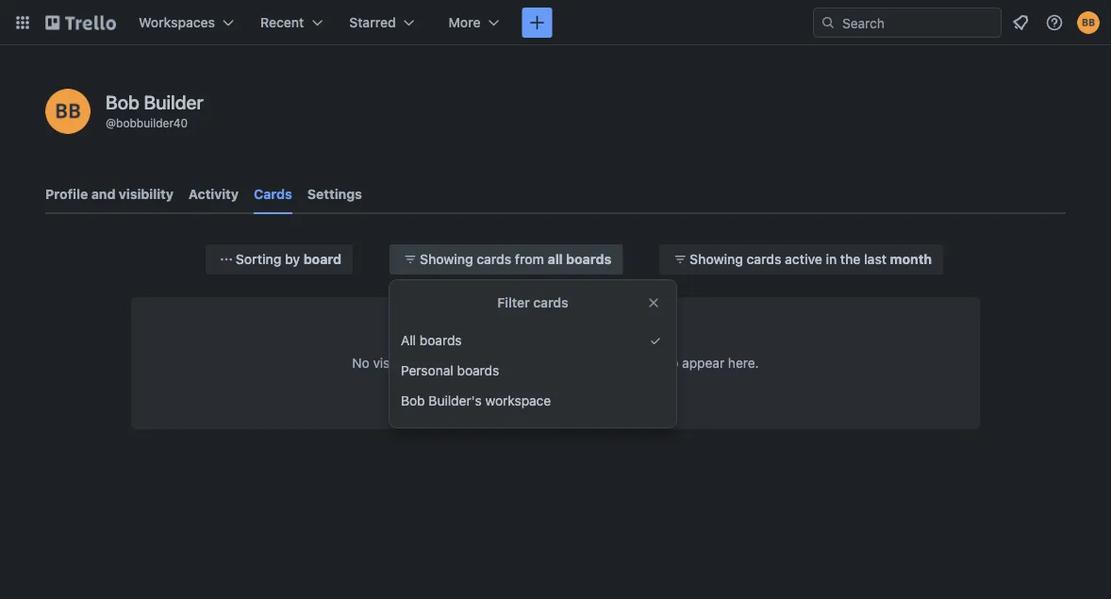 Task type: locate. For each thing, give the bounding box(es) containing it.
bob builder (bobbuilder40) image
[[45, 89, 91, 134]]

starred button
[[338, 8, 426, 38]]

cards
[[477, 251, 512, 267], [747, 251, 782, 267], [533, 295, 569, 310]]

boards up bob builder's workspace at left bottom
[[457, 363, 499, 378]]

for
[[635, 355, 652, 371]]

bob up @
[[106, 91, 140, 113]]

profile and visibility link
[[45, 177, 174, 211]]

workspaces button
[[127, 8, 245, 38]]

builder's
[[429, 393, 482, 409]]

2 vertical spatial boards
[[457, 363, 499, 378]]

create board or workspace image
[[528, 13, 547, 32]]

sm image
[[671, 250, 690, 269]]

card
[[604, 355, 631, 371]]

sm image up "it"
[[646, 331, 665, 350]]

boards
[[566, 251, 612, 267], [420, 333, 462, 348], [457, 363, 499, 378]]

0 horizontal spatial bob
[[106, 91, 140, 113]]

recent
[[261, 15, 304, 30]]

all
[[548, 251, 563, 267]]

bob
[[106, 91, 140, 113], [401, 393, 425, 409]]

sm image up the all
[[401, 250, 420, 269]]

1 horizontal spatial sm image
[[401, 250, 420, 269]]

1 showing from the left
[[420, 251, 473, 267]]

cards right filter
[[533, 295, 569, 310]]

boards up 'cards.'
[[420, 333, 462, 348]]

to right "it"
[[667, 355, 679, 371]]

2 horizontal spatial cards
[[747, 251, 782, 267]]

and
[[91, 186, 116, 202]]

to left a
[[578, 355, 590, 371]]

personal
[[401, 363, 454, 378]]

month
[[891, 251, 932, 267]]

cards.
[[415, 355, 453, 371]]

1 horizontal spatial bob
[[401, 393, 425, 409]]

0 notifications image
[[1010, 11, 1032, 34]]

boards inside personal boards "link"
[[457, 363, 499, 378]]

all boards
[[401, 333, 462, 348]]

cards for active
[[747, 251, 782, 267]]

personal boards
[[401, 363, 499, 378]]

back to home image
[[45, 8, 116, 38]]

boards right all
[[566, 251, 612, 267]]

0 horizontal spatial showing
[[420, 251, 473, 267]]

here.
[[728, 355, 759, 371]]

0 horizontal spatial sm image
[[217, 250, 236, 269]]

boards inside all boards 'link'
[[420, 333, 462, 348]]

0 horizontal spatial to
[[578, 355, 590, 371]]

1 vertical spatial boards
[[420, 333, 462, 348]]

2 showing from the left
[[690, 251, 744, 267]]

the
[[841, 251, 861, 267]]

showing left active
[[690, 251, 744, 267]]

showing cards active in the last month
[[690, 251, 932, 267]]

0 horizontal spatial cards
[[477, 251, 512, 267]]

bob inside bob builder @ bobbuilder40
[[106, 91, 140, 113]]

0 vertical spatial bob
[[106, 91, 140, 113]]

settings
[[307, 186, 362, 202]]

activity
[[189, 186, 239, 202]]

to
[[578, 355, 590, 371], [667, 355, 679, 371]]

cards left from
[[477, 251, 512, 267]]

1 horizontal spatial showing
[[690, 251, 744, 267]]

2 horizontal spatial sm image
[[646, 331, 665, 350]]

bob down personal
[[401, 393, 425, 409]]

last
[[865, 251, 887, 267]]

sm image left by
[[217, 250, 236, 269]]

boards for personal boards
[[457, 363, 499, 378]]

profile
[[45, 186, 88, 202]]

no visible cards. you must be added to a card for it to appear here.
[[352, 355, 759, 371]]

all
[[401, 333, 416, 348]]

showing for showing cards from all boards
[[420, 251, 473, 267]]

bob builder (bobbuilder40) image
[[1078, 11, 1100, 34]]

sm image
[[217, 250, 236, 269], [401, 250, 420, 269], [646, 331, 665, 350]]

cards left active
[[747, 251, 782, 267]]

Search field
[[836, 8, 1001, 37]]

1 horizontal spatial to
[[667, 355, 679, 371]]

filter
[[498, 295, 530, 310]]

all boards link
[[390, 326, 677, 356]]

more
[[449, 15, 481, 30]]

1 vertical spatial bob
[[401, 393, 425, 409]]

2 to from the left
[[667, 355, 679, 371]]

showing
[[420, 251, 473, 267], [690, 251, 744, 267]]

showing up all boards on the left bottom
[[420, 251, 473, 267]]

cards
[[254, 186, 292, 202]]

appear
[[682, 355, 725, 371]]



Task type: vqa. For each thing, say whether or not it's contained in the screenshot.
text field
no



Task type: describe. For each thing, give the bounding box(es) containing it.
sorting
[[236, 251, 282, 267]]

recent button
[[249, 8, 334, 38]]

be
[[517, 355, 532, 371]]

bob for builder's
[[401, 393, 425, 409]]

by
[[285, 251, 300, 267]]

no
[[352, 355, 370, 371]]

it
[[655, 355, 663, 371]]

starred
[[349, 15, 396, 30]]

from
[[515, 251, 544, 267]]

settings link
[[307, 177, 362, 211]]

workspaces
[[139, 15, 215, 30]]

you
[[457, 355, 479, 371]]

more button
[[438, 8, 511, 38]]

a
[[593, 355, 601, 371]]

cards link
[[254, 177, 292, 214]]

activity link
[[189, 177, 239, 211]]

sm image for sorting
[[217, 250, 236, 269]]

@
[[106, 116, 116, 129]]

sm image inside all boards 'link'
[[646, 331, 665, 350]]

builder
[[144, 91, 204, 113]]

bob for builder
[[106, 91, 140, 113]]

open information menu image
[[1046, 13, 1065, 32]]

bobbuilder40
[[116, 116, 188, 129]]

bob builder's workspace link
[[390, 386, 677, 416]]

visible
[[373, 355, 412, 371]]

board
[[304, 251, 342, 267]]

in
[[826, 251, 837, 267]]

sm image for showing
[[401, 250, 420, 269]]

showing for showing cards active in the last month
[[690, 251, 744, 267]]

added
[[536, 355, 574, 371]]

0 vertical spatial boards
[[566, 251, 612, 267]]

cards for from
[[477, 251, 512, 267]]

workspace
[[486, 393, 551, 409]]

sorting by board
[[236, 251, 342, 267]]

bob builder @ bobbuilder40
[[106, 91, 204, 129]]

profile and visibility
[[45, 186, 174, 202]]

1 to from the left
[[578, 355, 590, 371]]

search image
[[821, 15, 836, 30]]

must
[[483, 355, 513, 371]]

1 horizontal spatial cards
[[533, 295, 569, 310]]

showing cards from all boards
[[420, 251, 612, 267]]

active
[[785, 251, 823, 267]]

bob builder's workspace
[[401, 393, 551, 409]]

personal boards link
[[390, 356, 677, 386]]

filter cards
[[498, 295, 569, 310]]

boards for all boards
[[420, 333, 462, 348]]

visibility
[[119, 186, 174, 202]]

primary element
[[0, 0, 1112, 45]]



